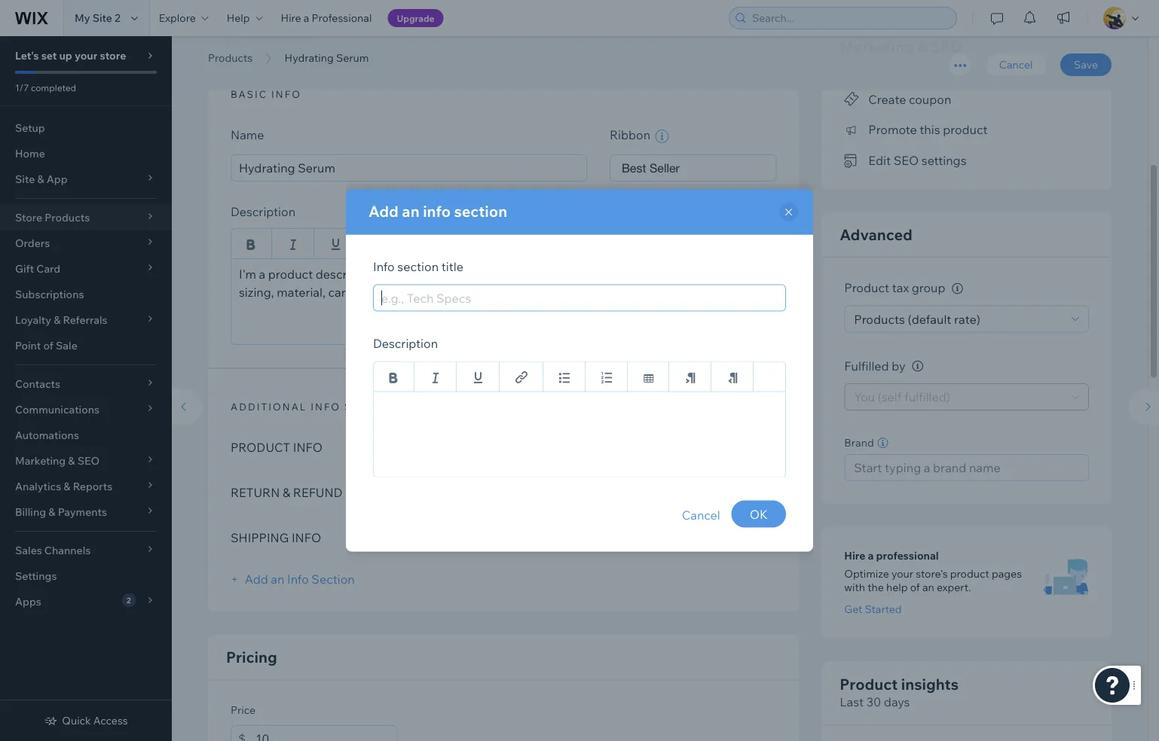 Task type: locate. For each thing, give the bounding box(es) containing it.
your up help
[[892, 568, 914, 581]]

save button
[[1061, 54, 1112, 76]]

hire up hydrating
[[281, 11, 301, 25]]

shipping
[[231, 530, 289, 546]]

a left professional
[[304, 11, 309, 25]]

1 vertical spatial seo
[[894, 153, 919, 168]]

cancel for top cancel button
[[1000, 58, 1033, 71]]

product
[[226, 23, 284, 42], [845, 280, 890, 295], [840, 675, 898, 694]]

product insights last 30 days
[[840, 675, 959, 710]]

0 horizontal spatial i'm
[[239, 267, 256, 282]]

1 horizontal spatial cancel button
[[986, 54, 1047, 76]]

0 vertical spatial section
[[454, 202, 508, 221]]

1 horizontal spatial i'm
[[385, 267, 402, 282]]

product up 30
[[840, 675, 898, 694]]

an down add a product name text box at top
[[402, 202, 420, 221]]

an inside optimize your store's product pages with the help of an expert.
[[923, 581, 935, 595]]

0 horizontal spatial cancel
[[682, 508, 721, 523]]

1 horizontal spatial your
[[627, 267, 652, 282]]

cancel button left the save button
[[986, 54, 1047, 76]]

shipping info
[[231, 530, 321, 546]]

0 horizontal spatial an
[[271, 572, 285, 587]]

fulfilled)
[[905, 390, 951, 405]]

upgrade button
[[388, 9, 444, 27]]

create
[[869, 91, 907, 107]]

0 horizontal spatial hire
[[281, 11, 301, 25]]

info for product info
[[293, 440, 323, 455]]

best
[[622, 161, 647, 175]]

&
[[918, 37, 928, 55], [283, 485, 290, 500]]

product for product tax group
[[845, 280, 890, 295]]

a up sizing,
[[259, 267, 266, 282]]

form containing product info
[[164, 10, 1160, 742]]

text
[[753, 206, 777, 221]]

optimize
[[845, 568, 890, 581]]

product right this
[[943, 122, 988, 137]]

professional
[[312, 11, 372, 25]]

you (self fulfilled)
[[855, 390, 951, 405]]

seo inside button
[[894, 153, 919, 168]]

subscriptions
[[15, 288, 84, 301]]

a for i'm a product description. i'm a great place to add more details about your product such as sizing, material, care instructions and cleaning instructions.
[[259, 267, 266, 282]]

product
[[943, 122, 988, 137], [268, 267, 313, 282], [654, 267, 699, 282], [951, 568, 990, 581]]

add an info section
[[242, 572, 355, 587]]

0 vertical spatial description
[[231, 204, 296, 219]]

info up hydrating
[[288, 23, 315, 42]]

cancel button
[[986, 54, 1047, 76], [682, 501, 721, 530]]

info up the add an info section
[[292, 530, 321, 546]]

0 vertical spatial info
[[373, 259, 395, 274]]

1 vertical spatial of
[[911, 581, 920, 595]]

point of sale link
[[0, 333, 172, 359]]

section up and
[[398, 259, 439, 274]]

my
[[75, 11, 90, 25]]

e.g., Tech Specs text field
[[373, 285, 786, 312]]

a up optimize
[[868, 550, 874, 563]]

to
[[480, 267, 492, 282]]

(default
[[908, 312, 952, 327]]

product tax group
[[845, 280, 949, 295]]

additional
[[231, 401, 307, 414]]

i'm up 'instructions'
[[385, 267, 402, 282]]

2 vertical spatial product
[[840, 675, 898, 694]]

help
[[227, 11, 250, 25]]

info right basic at the left
[[271, 88, 302, 100]]

a for hire a professional
[[304, 11, 309, 25]]

add down add a product name text box at top
[[369, 202, 399, 221]]

generate
[[683, 206, 736, 221]]

cancel left 'ok' button
[[682, 508, 721, 523]]

expert.
[[937, 581, 971, 595]]

info down add a product name text box at top
[[423, 202, 451, 221]]

1 horizontal spatial add
[[369, 202, 399, 221]]

hydrating
[[285, 51, 334, 64]]

an for info
[[271, 572, 285, 587]]

marketing
[[840, 37, 914, 55]]

cancel left save
[[1000, 58, 1033, 71]]

edit seo settings
[[869, 153, 967, 168]]

1 vertical spatial your
[[627, 267, 652, 282]]

ribbon
[[610, 127, 653, 142]]

1 vertical spatial hire
[[845, 550, 866, 563]]

fulfilled by
[[845, 358, 906, 374]]

0 horizontal spatial cancel button
[[682, 501, 721, 530]]

0 horizontal spatial section
[[398, 259, 439, 274]]

an down the shipping info
[[271, 572, 285, 587]]

seo
[[931, 37, 963, 55], [894, 153, 919, 168]]

home link
[[0, 141, 172, 167]]

ok
[[750, 507, 768, 522]]

1 horizontal spatial products
[[855, 312, 905, 327]]

insights
[[902, 675, 959, 694]]

2 horizontal spatial an
[[923, 581, 935, 595]]

info
[[288, 23, 315, 42], [271, 88, 302, 100], [423, 202, 451, 221], [311, 401, 341, 414]]

product up expert.
[[951, 568, 990, 581]]

1 vertical spatial add
[[245, 572, 268, 587]]

0 vertical spatial add
[[369, 202, 399, 221]]

with
[[845, 581, 866, 595]]

add down shipping
[[245, 572, 268, 587]]

0 horizontal spatial your
[[75, 49, 97, 62]]

(self
[[878, 390, 902, 405]]

1 horizontal spatial section
[[454, 202, 508, 221]]

a
[[304, 11, 309, 25], [259, 267, 266, 282], [405, 267, 412, 282], [868, 550, 874, 563]]

coupon
[[909, 91, 952, 107]]

an for info
[[402, 202, 420, 221]]

Start typing a brand name field
[[850, 455, 1084, 481]]

hire for hire a professional
[[845, 550, 866, 563]]

your inside optimize your store's product pages with the help of an expert.
[[892, 568, 914, 581]]

settings
[[922, 153, 967, 168]]

let's set up your store
[[15, 49, 126, 62]]

an down store's
[[923, 581, 935, 595]]

1 vertical spatial &
[[283, 485, 290, 500]]

setup
[[15, 121, 45, 135]]

info left sections
[[311, 401, 341, 414]]

1 horizontal spatial hire
[[845, 550, 866, 563]]

sidebar element
[[0, 36, 172, 742]]

hire up optimize
[[845, 550, 866, 563]]

0 vertical spatial hire
[[281, 11, 301, 25]]

product left tax on the top
[[845, 280, 890, 295]]

instructions
[[355, 285, 422, 300]]

1/7
[[15, 82, 29, 93]]

0 vertical spatial seo
[[931, 37, 963, 55]]

an
[[402, 202, 420, 221], [271, 572, 285, 587], [923, 581, 935, 595]]

a for hire a professional
[[868, 550, 874, 563]]

section up title
[[454, 202, 508, 221]]

product up the material,
[[268, 267, 313, 282]]

cancel button left 'ok' button
[[682, 501, 721, 530]]

0 vertical spatial cancel
[[1000, 58, 1033, 71]]

0 horizontal spatial of
[[43, 339, 53, 352]]

0 horizontal spatial &
[[283, 485, 290, 500]]

1 horizontal spatial description
[[373, 336, 438, 351]]

0 vertical spatial your
[[75, 49, 97, 62]]

1 horizontal spatial cancel
[[1000, 58, 1033, 71]]

your inside i'm a product description. i'm a great place to add more details about your product such as sizing, material, care instructions and cleaning instructions.
[[627, 267, 652, 282]]

0 horizontal spatial seo
[[894, 153, 919, 168]]

0 vertical spatial products
[[208, 51, 253, 64]]

1 horizontal spatial seo
[[931, 37, 963, 55]]

material,
[[277, 285, 326, 300]]

1 vertical spatial products
[[855, 312, 905, 327]]

additional info sections
[[231, 401, 407, 414]]

explore
[[159, 11, 196, 25]]

let's
[[15, 49, 39, 62]]

1 vertical spatial info
[[292, 530, 321, 546]]

info up 'instructions'
[[373, 259, 395, 274]]

place
[[447, 267, 477, 282]]

& right "return"
[[283, 485, 290, 500]]

products down product tax group
[[855, 312, 905, 327]]

home
[[15, 147, 45, 160]]

name
[[231, 127, 264, 142]]

promote coupon image
[[845, 92, 860, 106]]

professional
[[877, 550, 939, 563]]

1 horizontal spatial info
[[373, 259, 395, 274]]

details
[[551, 267, 588, 282]]

subscriptions link
[[0, 282, 172, 308]]

seo right edit
[[894, 153, 919, 168]]

basic info
[[231, 88, 302, 100]]

optimize your store's product pages with the help of an expert.
[[845, 568, 1022, 595]]

site
[[92, 11, 112, 25]]

products down help on the top of page
[[208, 51, 253, 64]]

add
[[369, 202, 399, 221], [245, 572, 268, 587]]

1 vertical spatial cancel
[[682, 508, 721, 523]]

ok button
[[732, 501, 786, 528]]

product up products link
[[226, 23, 284, 42]]

0 vertical spatial cancel button
[[986, 54, 1047, 76]]

a left great
[[405, 267, 412, 282]]

of inside the sidebar element
[[43, 339, 53, 352]]

form
[[164, 10, 1160, 742]]

0 horizontal spatial add
[[245, 572, 268, 587]]

1 horizontal spatial an
[[402, 202, 420, 221]]

i'm up sizing,
[[239, 267, 256, 282]]

info for additional info sections
[[311, 401, 341, 414]]

info left section
[[287, 572, 309, 587]]

0 horizontal spatial description
[[231, 204, 296, 219]]

cancel inside button
[[1000, 58, 1033, 71]]

of inside optimize your store's product pages with the help of an expert.
[[911, 581, 920, 595]]

& for return
[[283, 485, 290, 500]]

marketing & seo
[[840, 37, 963, 55]]

seo up "coupon"
[[931, 37, 963, 55]]

1 horizontal spatial &
[[918, 37, 928, 55]]

of left sale
[[43, 339, 53, 352]]

None text field
[[256, 726, 398, 742]]

1 horizontal spatial of
[[911, 581, 920, 595]]

& for marketing
[[918, 37, 928, 55]]

info section title
[[373, 259, 464, 274]]

0 vertical spatial info
[[293, 440, 323, 455]]

your right about
[[627, 267, 652, 282]]

0 vertical spatial of
[[43, 339, 53, 352]]

30
[[867, 695, 882, 710]]

advanced
[[840, 225, 913, 244]]

0 horizontal spatial products
[[208, 51, 253, 64]]

as
[[731, 267, 744, 282]]

info for product info
[[288, 23, 315, 42]]

up
[[59, 49, 72, 62]]

tax
[[892, 280, 909, 295]]

info down additional info sections
[[293, 440, 323, 455]]

2 horizontal spatial your
[[892, 568, 914, 581]]

your
[[75, 49, 97, 62], [627, 267, 652, 282], [892, 568, 914, 581]]

0 vertical spatial &
[[918, 37, 928, 55]]

product for product info
[[226, 23, 284, 42]]

0 vertical spatial product
[[226, 23, 284, 42]]

info for basic info
[[271, 88, 302, 100]]

help button
[[218, 0, 272, 36]]

1 vertical spatial info
[[287, 572, 309, 587]]

your right up
[[75, 49, 97, 62]]

& right marketing
[[918, 37, 928, 55]]

brand
[[845, 437, 874, 450]]

2 vertical spatial your
[[892, 568, 914, 581]]

of right help
[[911, 581, 920, 595]]

1 vertical spatial product
[[845, 280, 890, 295]]



Task type: vqa. For each thing, say whether or not it's contained in the screenshot.
bottom Cancel
yes



Task type: describe. For each thing, give the bounding box(es) containing it.
settings link
[[0, 564, 172, 590]]

store
[[100, 49, 126, 62]]

my site 2
[[75, 11, 120, 25]]

quick access
[[62, 715, 128, 728]]

products link
[[201, 51, 260, 66]]

cleaning
[[448, 285, 496, 300]]

2 i'm from the left
[[385, 267, 402, 282]]

settings
[[15, 570, 57, 583]]

info tooltip image
[[912, 361, 924, 372]]

sale
[[56, 339, 78, 352]]

generate ai text
[[683, 206, 777, 221]]

products for products
[[208, 51, 253, 64]]

serum
[[336, 51, 369, 64]]

policy
[[345, 485, 390, 500]]

false text field
[[231, 259, 777, 345]]

quick access button
[[44, 715, 128, 728]]

price
[[231, 704, 256, 717]]

false text field
[[373, 392, 786, 478]]

your inside the sidebar element
[[75, 49, 97, 62]]

point
[[15, 339, 41, 352]]

help
[[887, 581, 908, 595]]

hire a professional
[[845, 550, 939, 563]]

hire a professional
[[281, 11, 372, 25]]

pricing
[[226, 648, 277, 667]]

such
[[702, 267, 728, 282]]

promote
[[869, 122, 917, 137]]

sections
[[345, 401, 407, 414]]

quick
[[62, 715, 91, 728]]

automations
[[15, 429, 79, 442]]

products for products (default rate)
[[855, 312, 905, 327]]

products (default rate)
[[855, 312, 981, 327]]

1 vertical spatial description
[[373, 336, 438, 351]]

add
[[494, 267, 516, 282]]

instructions.
[[499, 285, 568, 300]]

hire a professional link
[[272, 0, 381, 36]]

set
[[41, 49, 57, 62]]

add an info section
[[369, 202, 508, 221]]

1/7 completed
[[15, 82, 76, 93]]

more
[[519, 267, 548, 282]]

by
[[892, 358, 906, 374]]

1 i'm from the left
[[239, 267, 256, 282]]

product inside optimize your store's product pages with the help of an expert.
[[951, 568, 990, 581]]

get started link
[[845, 603, 902, 616]]

add an info section link
[[231, 572, 355, 587]]

promote this product
[[869, 122, 988, 137]]

store's
[[916, 568, 948, 581]]

hydrating serum
[[285, 51, 369, 64]]

product info
[[231, 440, 323, 455]]

best seller
[[622, 161, 680, 175]]

care
[[328, 285, 353, 300]]

basic
[[231, 88, 268, 100]]

add for add an info section
[[245, 572, 268, 587]]

last
[[840, 695, 864, 710]]

i'm a product description. i'm a great place to add more details about your product such as sizing, material, care instructions and cleaning instructions.
[[239, 267, 744, 300]]

this
[[920, 122, 941, 137]]

access
[[93, 715, 128, 728]]

the
[[868, 581, 884, 595]]

setup link
[[0, 115, 172, 141]]

info tooltip image
[[952, 283, 964, 294]]

title
[[442, 259, 464, 274]]

great
[[414, 267, 444, 282]]

fulfilled
[[845, 358, 889, 374]]

seller
[[650, 161, 680, 175]]

save
[[1074, 58, 1099, 71]]

product inside button
[[943, 122, 988, 137]]

cancel for the bottom cancel button
[[682, 508, 721, 523]]

completed
[[31, 82, 76, 93]]

seo settings image
[[845, 154, 860, 168]]

point of sale
[[15, 339, 78, 352]]

Search... field
[[748, 8, 952, 29]]

about
[[591, 267, 624, 282]]

Add a product name text field
[[231, 155, 587, 182]]

return
[[231, 485, 280, 500]]

upgrade
[[397, 12, 435, 24]]

0 horizontal spatial info
[[287, 572, 309, 587]]

product left such
[[654, 267, 699, 282]]

sizing,
[[239, 285, 274, 300]]

info for shipping info
[[292, 530, 321, 546]]

promote this product button
[[845, 119, 988, 140]]

edit seo settings button
[[845, 150, 967, 171]]

1 vertical spatial cancel button
[[682, 501, 721, 530]]

1 vertical spatial section
[[398, 259, 439, 274]]

product inside "product insights last 30 days"
[[840, 675, 898, 694]]

group
[[912, 280, 946, 295]]

add for add an info section
[[369, 202, 399, 221]]

edit
[[869, 153, 891, 168]]

2
[[115, 11, 120, 25]]

and
[[425, 285, 446, 300]]

started
[[865, 603, 902, 616]]

you
[[855, 390, 875, 405]]

hire for hire a professional
[[281, 11, 301, 25]]

promote image
[[845, 123, 860, 137]]



